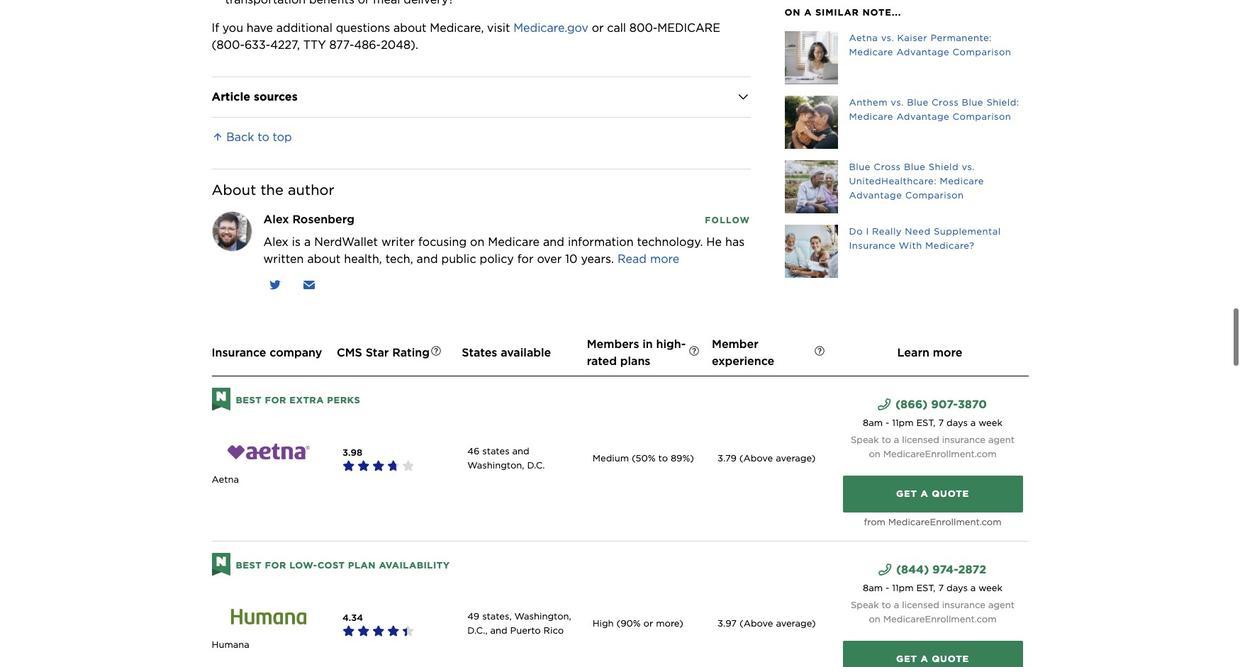 Task type: locate. For each thing, give the bounding box(es) containing it.
vs. right 'shield'
[[962, 162, 975, 172]]

8am down (844) 974-2872 link
[[863, 583, 883, 593]]

about
[[212, 181, 256, 198]]

1 vertical spatial on
[[869, 449, 881, 459]]

1 get from the top
[[896, 488, 918, 499]]

and down focusing
[[417, 252, 438, 266]]

- down (844) 974-2872 link
[[886, 583, 890, 593]]

2 get from the top
[[896, 654, 918, 664]]

states available
[[462, 346, 551, 359]]

average) for (844) 974-2872
[[776, 618, 816, 629]]

1 agent from the top
[[989, 435, 1015, 445]]

0 vertical spatial speak
[[851, 435, 879, 445]]

0 horizontal spatial about
[[307, 252, 341, 266]]

alex for alex is a nerdwallet writer focusing on medicare and information technology. he has written about health, tech, and public policy for over 10 years.
[[263, 235, 289, 249]]

1 days from the top
[[947, 417, 968, 428]]

a right is
[[304, 235, 311, 249]]

medium (50% to 89%)
[[593, 453, 694, 464]]

1 vertical spatial about
[[307, 252, 341, 266]]

licensed down (844)
[[902, 600, 940, 610]]

1 horizontal spatial or
[[644, 618, 653, 629]]

cms star rating
[[337, 346, 430, 359]]

8am - 11pm est, 7 days a week speak to a licensed insurance agent on medicareenrollment.com down '(866) 907-3870' link
[[851, 417, 1015, 459]]

0 vertical spatial licensed
[[902, 435, 940, 445]]

1 11pm from the top
[[892, 417, 914, 428]]

insurance company
[[212, 346, 322, 359]]

medium
[[593, 453, 629, 464]]

877-
[[329, 38, 354, 52]]

alex down about the author
[[263, 213, 289, 226]]

to left top
[[258, 130, 269, 144]]

7 down (866) 907-3870
[[939, 417, 944, 428]]

quote
[[932, 488, 970, 499], [932, 654, 970, 664]]

1 vertical spatial speak
[[851, 600, 879, 610]]

vs. left kaiser
[[881, 33, 894, 43]]

0 vertical spatial get a quote
[[896, 488, 970, 499]]

read more
[[618, 252, 680, 266]]

2 days from the top
[[947, 583, 968, 593]]

anthem
[[849, 97, 888, 108]]

back to top button
[[212, 130, 292, 144]]

aetna inside the aetna vs. kaiser permanente: medicare advantage comparison
[[849, 33, 878, 43]]

for left extra
[[265, 395, 286, 405]]

8am
[[863, 417, 883, 428], [863, 583, 883, 593]]

974-
[[933, 563, 959, 576]]

really
[[872, 226, 902, 237]]

vs. inside the aetna vs. kaiser permanente: medicare advantage comparison
[[881, 33, 894, 43]]

1 vertical spatial agent
[[989, 600, 1015, 610]]

advantage
[[897, 47, 950, 57], [897, 111, 950, 122], [849, 190, 902, 201]]

low-
[[290, 560, 317, 571]]

2 insurance from the top
[[942, 600, 986, 610]]

for
[[518, 252, 534, 266], [265, 395, 286, 405], [265, 560, 286, 571]]

blue cross blue shield vs. unitedhealthcare: medicare advantage comparison link
[[785, 160, 1029, 213]]

2 8am - 11pm est, 7 days a week speak to a licensed insurance agent on medicareenrollment.com from the top
[[851, 583, 1015, 625]]

days for 2872
[[947, 583, 968, 593]]

medicareenrollment.com down (844) 974-2872 on the bottom
[[884, 614, 997, 625]]

7 for 907-
[[939, 417, 944, 428]]

alex rosenberg
[[263, 213, 355, 226]]

est, down '(866) 907-3870' link
[[917, 417, 936, 428]]

and down states,
[[490, 625, 508, 636]]

1 (above from the top
[[740, 453, 773, 464]]

1 vertical spatial insurance
[[942, 600, 986, 610]]

(above right 3.97 on the right bottom of the page
[[740, 618, 773, 629]]

back
[[226, 130, 254, 144]]

2 get a quote from the top
[[896, 654, 970, 664]]

get
[[896, 488, 918, 499], [896, 654, 918, 664]]

est, down (844) 974-2872 link
[[917, 583, 936, 593]]

1 8am from the top
[[863, 417, 883, 428]]

0 vertical spatial more
[[650, 252, 680, 266]]

2 (above from the top
[[740, 618, 773, 629]]

more inside about the author element
[[650, 252, 680, 266]]

unitedhealthcare:
[[849, 176, 937, 187]]

2 quote from the top
[[932, 654, 970, 664]]

speak
[[851, 435, 879, 445], [851, 600, 879, 610]]

week down 2872
[[979, 583, 1003, 593]]

0 horizontal spatial aetna
[[212, 474, 239, 485]]

1 vertical spatial washington,
[[515, 611, 571, 622]]

2 11pm from the top
[[892, 583, 914, 593]]

advantage down "unitedhealthcare:"
[[849, 190, 902, 201]]

vs. for blue
[[891, 97, 904, 108]]

2 average) from the top
[[776, 618, 816, 629]]

medicare.gov link
[[514, 21, 589, 35]]

0 vertical spatial cross
[[932, 97, 959, 108]]

or right (90%
[[644, 618, 653, 629]]

a
[[921, 488, 929, 499], [921, 654, 929, 664]]

medicareenrollment.com for 907-
[[884, 449, 997, 459]]

1 vertical spatial aetna
[[212, 474, 239, 485]]

on inside the alex is a nerdwallet writer focusing on medicare and information technology. he has written about health, tech, and public policy for over 10 years.
[[470, 235, 485, 249]]

2 vertical spatial advantage
[[849, 190, 902, 201]]

0 vertical spatial get a quote link
[[843, 476, 1023, 513]]

1 vertical spatial for
[[265, 395, 286, 405]]

alex
[[263, 213, 289, 226], [263, 235, 289, 249]]

licensed for (844)
[[902, 600, 940, 610]]

advantage inside "blue cross blue shield vs. unitedhealthcare: medicare advantage comparison"
[[849, 190, 902, 201]]

to down '(866) 907-3870' link
[[882, 435, 891, 445]]

learn more
[[898, 346, 963, 359]]

0 vertical spatial 7
[[939, 417, 944, 428]]

0 vertical spatial 8am
[[863, 417, 883, 428]]

1 vertical spatial insurance
[[212, 346, 266, 359]]

about up 2048).
[[394, 21, 427, 35]]

2 vertical spatial on
[[869, 614, 881, 625]]

d.c.
[[527, 460, 545, 471]]

for left over
[[518, 252, 534, 266]]

1 vertical spatial advantage
[[897, 111, 950, 122]]

1 quote from the top
[[932, 488, 970, 499]]

comparison for blue
[[953, 111, 1012, 122]]

comparison for vs.
[[905, 190, 964, 201]]

kaiser
[[898, 33, 928, 43]]

0 vertical spatial agent
[[989, 435, 1015, 445]]

1 vertical spatial est,
[[917, 583, 936, 593]]

8am - 11pm est, 7 days a week speak to a licensed insurance agent on medicareenrollment.com for 907-
[[851, 417, 1015, 459]]

week
[[979, 417, 1003, 428], [979, 583, 1003, 593]]

1 best from the top
[[236, 395, 262, 405]]

0 vertical spatial -
[[886, 417, 890, 428]]

medicare up policy
[[488, 235, 540, 249]]

average) right 3.97 on the right bottom of the page
[[776, 618, 816, 629]]

best down insurance company
[[236, 395, 262, 405]]

2 7 from the top
[[939, 583, 944, 593]]

or left the call
[[592, 21, 604, 35]]

1 vertical spatial 8am - 11pm est, 7 days a week speak to a licensed insurance agent on medicareenrollment.com
[[851, 583, 1015, 625]]

1 vertical spatial licensed
[[902, 600, 940, 610]]

2 vertical spatial for
[[265, 560, 286, 571]]

best
[[236, 395, 262, 405], [236, 560, 262, 571]]

1 horizontal spatial cross
[[932, 97, 959, 108]]

2 week from the top
[[979, 583, 1003, 593]]

comparison inside "anthem vs. blue cross blue shield: medicare advantage comparison"
[[953, 111, 1012, 122]]

0 vertical spatial comparison
[[953, 47, 1012, 57]]

1 vertical spatial get
[[896, 654, 918, 664]]

medicareenrollment.com
[[884, 449, 997, 459], [889, 517, 1002, 527], [884, 614, 997, 625]]

1 insurance from the top
[[942, 435, 986, 445]]

to left 89%)
[[659, 453, 668, 464]]

quote for 2872
[[932, 654, 970, 664]]

2 agent from the top
[[989, 600, 1015, 610]]

3.97 (above average)
[[718, 618, 816, 629]]

1 horizontal spatial more
[[933, 346, 963, 359]]

aetna down note...
[[849, 33, 878, 43]]

1 8am - 11pm est, 7 days a week speak to a licensed insurance agent on medicareenrollment.com from the top
[[851, 417, 1015, 459]]

written
[[263, 252, 304, 266]]

agent for (866) 907-3870
[[989, 435, 1015, 445]]

1 vertical spatial 8am
[[863, 583, 883, 593]]

1 vertical spatial get a quote link
[[843, 641, 1023, 667]]

0 vertical spatial medicareenrollment.com
[[884, 449, 997, 459]]

1 - from the top
[[886, 417, 890, 428]]

comparison inside "blue cross blue shield vs. unitedhealthcare: medicare advantage comparison"
[[905, 190, 964, 201]]

best left low-
[[236, 560, 262, 571]]

medicare?
[[926, 240, 975, 251]]

health,
[[344, 252, 382, 266]]

1 alex from the top
[[263, 213, 289, 226]]

states,
[[482, 611, 512, 622]]

89%)
[[671, 453, 694, 464]]

0 vertical spatial 11pm
[[892, 417, 914, 428]]

article
[[212, 90, 250, 103]]

11pm for (866)
[[892, 417, 914, 428]]

do i really need supplemental insurance with medicare? link
[[785, 225, 1029, 278]]

for inside the alex is a nerdwallet writer focusing on medicare and information technology. he has written about health, tech, and public policy for over 10 years.
[[518, 252, 534, 266]]

8am for (866) 907-3870
[[863, 417, 883, 428]]

0 vertical spatial get
[[896, 488, 918, 499]]

1 horizontal spatial insurance
[[849, 240, 896, 251]]

more for learn more
[[933, 346, 963, 359]]

licensed down (866)
[[902, 435, 940, 445]]

quote for 3870
[[932, 488, 970, 499]]

get a quote link for 974-
[[843, 641, 1023, 667]]

0 horizontal spatial more
[[650, 252, 680, 266]]

shield
[[929, 162, 959, 172]]

est, for (844)
[[917, 583, 936, 593]]

years.
[[581, 252, 614, 266]]

washington, down states
[[468, 460, 524, 471]]

2 a from the top
[[921, 654, 929, 664]]

1 vertical spatial or
[[644, 618, 653, 629]]

8am - 11pm est, 7 days a week speak to a licensed insurance agent on medicareenrollment.com down (844) 974-2872 link
[[851, 583, 1015, 625]]

medicare down note...
[[849, 47, 894, 57]]

0 vertical spatial vs.
[[881, 33, 894, 43]]

vs. right anthem
[[891, 97, 904, 108]]

0 vertical spatial insurance
[[849, 240, 896, 251]]

2 8am from the top
[[863, 583, 883, 593]]

a down (866)
[[894, 435, 900, 445]]

get a quote
[[896, 488, 970, 499], [896, 654, 970, 664]]

and
[[543, 235, 565, 249], [417, 252, 438, 266], [512, 446, 530, 456], [490, 625, 508, 636]]

vs. inside "anthem vs. blue cross blue shield: medicare advantage comparison"
[[891, 97, 904, 108]]

insurance left company
[[212, 346, 266, 359]]

1 vertical spatial get a quote
[[896, 654, 970, 664]]

2 speak from the top
[[851, 600, 879, 610]]

0 horizontal spatial or
[[592, 21, 604, 35]]

1 vertical spatial a
[[921, 654, 929, 664]]

days down the 974-
[[947, 583, 968, 593]]

0 vertical spatial insurance
[[942, 435, 986, 445]]

insurance down i on the top right of the page
[[849, 240, 896, 251]]

more for read more
[[650, 252, 680, 266]]

more
[[650, 252, 680, 266], [933, 346, 963, 359]]

0 vertical spatial week
[[979, 417, 1003, 428]]

anthem vs. blue cross blue shield: medicare advantage comparison
[[849, 97, 1020, 122]]

speak for (844) 974-2872
[[851, 600, 879, 610]]

0 vertical spatial est,
[[917, 417, 936, 428]]

advantage down kaiser
[[897, 47, 950, 57]]

get a quote for 907-
[[896, 488, 970, 499]]

1 vertical spatial 11pm
[[892, 583, 914, 593]]

comparison
[[953, 47, 1012, 57], [953, 111, 1012, 122], [905, 190, 964, 201]]

cross up "unitedhealthcare:"
[[874, 162, 901, 172]]

1 vertical spatial alex
[[263, 235, 289, 249]]

3.79 (above average)
[[718, 453, 816, 464]]

2 - from the top
[[886, 583, 890, 593]]

2 vertical spatial comparison
[[905, 190, 964, 201]]

alex rosenberg image
[[212, 212, 251, 251]]

about down nerdwallet
[[307, 252, 341, 266]]

1 est, from the top
[[917, 417, 936, 428]]

1 a from the top
[[921, 488, 929, 499]]

1 horizontal spatial aetna
[[849, 33, 878, 43]]

average) right 3.79
[[776, 453, 816, 464]]

2 vertical spatial vs.
[[962, 162, 975, 172]]

alex inside the alex is a nerdwallet writer focusing on medicare and information technology. he has written about health, tech, and public policy for over 10 years.
[[263, 235, 289, 249]]

0 vertical spatial days
[[947, 417, 968, 428]]

medicare,
[[430, 21, 484, 35]]

1 vertical spatial days
[[947, 583, 968, 593]]

11pm for (844)
[[892, 583, 914, 593]]

read
[[618, 252, 647, 266]]

comparison down shield:
[[953, 111, 1012, 122]]

speak for (866) 907-3870
[[851, 435, 879, 445]]

insurance for 907-
[[942, 435, 986, 445]]

cross inside "blue cross blue shield vs. unitedhealthcare: medicare advantage comparison"
[[874, 162, 901, 172]]

1 get a quote from the top
[[896, 488, 970, 499]]

1 get a quote link from the top
[[843, 476, 1023, 513]]

permanente:
[[931, 33, 992, 43]]

alex up the written
[[263, 235, 289, 249]]

2 best from the top
[[236, 560, 262, 571]]

days down the 907-
[[947, 417, 968, 428]]

0 vertical spatial on
[[470, 235, 485, 249]]

(50%
[[632, 453, 656, 464]]

11pm down (844)
[[892, 583, 914, 593]]

a inside the alex is a nerdwallet writer focusing on medicare and information technology. he has written about health, tech, and public policy for over 10 years.
[[304, 235, 311, 249]]

(866) 907-3870 link
[[876, 396, 990, 413]]

1 vertical spatial average)
[[776, 618, 816, 629]]

1 vertical spatial 7
[[939, 583, 944, 593]]

2 get a quote link from the top
[[843, 641, 1023, 667]]

more down technology.
[[650, 252, 680, 266]]

46
[[468, 446, 480, 456]]

aetna down aetna medicare advantage - me image
[[212, 474, 239, 485]]

from medicareenrollment.com
[[864, 517, 1002, 527]]

1 vertical spatial comparison
[[953, 111, 1012, 122]]

1 vertical spatial best
[[236, 560, 262, 571]]

0 horizontal spatial cross
[[874, 162, 901, 172]]

8am down '(866) 907-3870' link
[[863, 417, 883, 428]]

1 vertical spatial quote
[[932, 654, 970, 664]]

1 average) from the top
[[776, 453, 816, 464]]

medicare down 'shield'
[[940, 176, 984, 187]]

1 vertical spatial -
[[886, 583, 890, 593]]

author
[[288, 181, 335, 198]]

1 7 from the top
[[939, 417, 944, 428]]

visit
[[487, 21, 510, 35]]

a right on
[[804, 7, 812, 18]]

cross
[[932, 97, 959, 108], [874, 162, 901, 172]]

medicare inside the aetna vs. kaiser permanente: medicare advantage comparison
[[849, 47, 894, 57]]

2 licensed from the top
[[902, 600, 940, 610]]

washington, up rico
[[515, 611, 571, 622]]

3.98
[[342, 447, 363, 458]]

- down '(866) 907-3870' link
[[886, 417, 890, 428]]

best for (844)
[[236, 560, 262, 571]]

(above right 3.79
[[740, 453, 773, 464]]

available
[[501, 346, 551, 359]]

2 est, from the top
[[917, 583, 936, 593]]

0 vertical spatial about
[[394, 21, 427, 35]]

0 vertical spatial average)
[[776, 453, 816, 464]]

insurance down 3870
[[942, 435, 986, 445]]

advantage inside "anthem vs. blue cross blue shield: medicare advantage comparison"
[[897, 111, 950, 122]]

11pm down (866)
[[892, 417, 914, 428]]

2 alex from the top
[[263, 235, 289, 249]]

medicareenrollment.com up the 974-
[[889, 517, 1002, 527]]

rosenberg
[[292, 213, 355, 226]]

humana
[[212, 639, 249, 650]]

0 vertical spatial advantage
[[897, 47, 950, 57]]

a for (844)
[[921, 654, 929, 664]]

medicare down anthem
[[849, 111, 894, 122]]

insurance down 2872
[[942, 600, 986, 610]]

advantage for shield
[[849, 190, 902, 201]]

a down 2872
[[971, 583, 976, 593]]

1 vertical spatial vs.
[[891, 97, 904, 108]]

0 vertical spatial or
[[592, 21, 604, 35]]

vs. for kaiser
[[881, 33, 894, 43]]

week down 3870
[[979, 417, 1003, 428]]

alex rosenberg link
[[263, 213, 355, 226]]

best for low-cost plan availability
[[236, 560, 450, 571]]

shield:
[[987, 97, 1020, 108]]

1 vertical spatial week
[[979, 583, 1003, 593]]

1 week from the top
[[979, 417, 1003, 428]]

learn
[[898, 346, 930, 359]]

a
[[804, 7, 812, 18], [304, 235, 311, 249], [971, 417, 976, 428], [894, 435, 900, 445], [971, 583, 976, 593], [894, 600, 900, 610]]

0 vertical spatial (above
[[740, 453, 773, 464]]

0 vertical spatial washington,
[[468, 460, 524, 471]]

0 vertical spatial alex
[[263, 213, 289, 226]]

0 vertical spatial best
[[236, 395, 262, 405]]

0 vertical spatial 8am - 11pm est, 7 days a week speak to a licensed insurance agent on medicareenrollment.com
[[851, 417, 1015, 459]]

medicareenrollment.com down (866) 907-3870
[[884, 449, 997, 459]]

7 down (844) 974-2872 on the bottom
[[939, 583, 944, 593]]

humana medicare advantage - me image
[[212, 596, 325, 638]]

advantage up 'shield'
[[897, 111, 950, 122]]

get a quote link
[[843, 476, 1023, 513], [843, 641, 1023, 667]]

0 vertical spatial for
[[518, 252, 534, 266]]

1 licensed from the top
[[902, 435, 940, 445]]

supplemental
[[934, 226, 1001, 237]]

and up the d.c. on the bottom of the page
[[512, 446, 530, 456]]

licensed for (866)
[[902, 435, 940, 445]]

7 for 974-
[[939, 583, 944, 593]]

more)
[[656, 618, 684, 629]]

1 vertical spatial more
[[933, 346, 963, 359]]

0 vertical spatial a
[[921, 488, 929, 499]]

1 vertical spatial cross
[[874, 162, 901, 172]]

cross left shield:
[[932, 97, 959, 108]]

0 vertical spatial quote
[[932, 488, 970, 499]]

writer
[[382, 235, 415, 249]]

comparison down permanente:
[[953, 47, 1012, 57]]

0 vertical spatial aetna
[[849, 33, 878, 43]]

medicareenrollment.com for 974-
[[884, 614, 997, 625]]

more right learn on the right bottom of the page
[[933, 346, 963, 359]]

1 speak from the top
[[851, 435, 879, 445]]

do i really need supplemental insurance with medicare?
[[849, 226, 1001, 251]]

for left low-
[[265, 560, 286, 571]]

1 vertical spatial (above
[[740, 618, 773, 629]]

2 vertical spatial medicareenrollment.com
[[884, 614, 997, 625]]

or
[[592, 21, 604, 35], [644, 618, 653, 629]]

follow
[[705, 215, 751, 225]]

public
[[441, 252, 476, 266]]

members in high- rated plans
[[587, 337, 686, 368]]

week for 2872
[[979, 583, 1003, 593]]

comparison down 'shield'
[[905, 190, 964, 201]]

licensed
[[902, 435, 940, 445], [902, 600, 940, 610]]



Task type: describe. For each thing, give the bounding box(es) containing it.
aetna medicare advantage - me image
[[212, 430, 325, 473]]

best for (866)
[[236, 395, 262, 405]]

do
[[849, 226, 863, 237]]

read more link
[[618, 252, 680, 266]]

for for (866)
[[265, 395, 286, 405]]

anthem vs. blue cross blue shield: medicare advantage comparison link
[[785, 96, 1029, 149]]

article sources
[[212, 90, 298, 103]]

or call 800-medicare (800-633-4227, tty 877-486-2048).
[[212, 21, 724, 52]]

vs. inside "blue cross blue shield vs. unitedhealthcare: medicare advantage comparison"
[[962, 162, 975, 172]]

a down 3870
[[971, 417, 976, 428]]

est, for (866)
[[917, 417, 936, 428]]

tty
[[303, 38, 326, 52]]

on for (866) 907-3870
[[869, 449, 881, 459]]

member experience
[[712, 337, 775, 368]]

- for (866) 907-3870
[[886, 417, 890, 428]]

additional
[[276, 21, 333, 35]]

to down (844) 974-2872 link
[[882, 600, 891, 610]]

high-
[[656, 337, 686, 351]]

states
[[482, 446, 510, 456]]

800-
[[630, 21, 658, 35]]

(above for (866)
[[740, 453, 773, 464]]

4227,
[[270, 38, 300, 52]]

over
[[537, 252, 562, 266]]

aetna for aetna
[[212, 474, 239, 485]]

extra
[[290, 395, 324, 405]]

he
[[707, 235, 722, 249]]

486-
[[354, 38, 381, 52]]

medicare
[[658, 21, 720, 35]]

to inside button
[[258, 130, 269, 144]]

cross inside "anthem vs. blue cross blue shield: medicare advantage comparison"
[[932, 97, 959, 108]]

(866) 907-3870
[[896, 398, 987, 411]]

states
[[462, 346, 497, 359]]

10
[[565, 252, 578, 266]]

insurance inside do i really need supplemental insurance with medicare?
[[849, 240, 896, 251]]

washington, inside 49 states, washington, d.c., and puerto rico
[[515, 611, 571, 622]]

perks
[[327, 395, 360, 405]]

for for (844)
[[265, 560, 286, 571]]

top
[[273, 130, 292, 144]]

advantage for cross
[[897, 111, 950, 122]]

rating
[[392, 346, 430, 359]]

cost
[[317, 560, 345, 571]]

focusing
[[418, 235, 467, 249]]

8am for (844) 974-2872
[[863, 583, 883, 593]]

4.34
[[342, 613, 363, 623]]

8am - 11pm est, 7 days a week speak to a licensed insurance agent on medicareenrollment.com for 974-
[[851, 583, 1015, 625]]

(90%
[[617, 618, 641, 629]]

1 horizontal spatial about
[[394, 21, 427, 35]]

alex for alex rosenberg
[[263, 213, 289, 226]]

- for (844) 974-2872
[[886, 583, 890, 593]]

company
[[270, 346, 322, 359]]

advantage inside the aetna vs. kaiser permanente: medicare advantage comparison
[[897, 47, 950, 57]]

high
[[593, 618, 614, 629]]

on
[[785, 7, 801, 18]]

plans
[[620, 354, 651, 368]]

members
[[587, 337, 639, 351]]

tech,
[[386, 252, 413, 266]]

washington, inside 46 states and washington, d.c.
[[468, 460, 524, 471]]

get for (866)
[[896, 488, 918, 499]]

3870
[[958, 398, 987, 411]]

about the author element
[[212, 169, 751, 296]]

from
[[864, 517, 886, 527]]

a for (866)
[[921, 488, 929, 499]]

aetna vs. kaiser permanente: medicare advantage comparison link
[[785, 31, 1029, 84]]

and inside 46 states and washington, d.c.
[[512, 446, 530, 456]]

medicare inside "blue cross blue shield vs. unitedhealthcare: medicare advantage comparison"
[[940, 176, 984, 187]]

on for (844) 974-2872
[[869, 614, 881, 625]]

questions
[[336, 21, 390, 35]]

information
[[568, 235, 634, 249]]

average) for (866) 907-3870
[[776, 453, 816, 464]]

(844)
[[896, 563, 929, 576]]

46 states and washington, d.c.
[[468, 446, 545, 471]]

get for (844)
[[896, 654, 918, 664]]

1 vertical spatial medicareenrollment.com
[[889, 517, 1002, 527]]

with
[[899, 240, 922, 251]]

rated
[[587, 354, 617, 368]]

(above for (844)
[[740, 618, 773, 629]]

d.c.,
[[468, 625, 488, 636]]

week for 3870
[[979, 417, 1003, 428]]

2048).
[[381, 38, 418, 52]]

907-
[[931, 398, 958, 411]]

article sources button
[[212, 77, 751, 117]]

high (90% or more)
[[593, 618, 684, 629]]

insurance for 974-
[[942, 600, 986, 610]]

a down (844)
[[894, 600, 900, 610]]

medicare inside the alex is a nerdwallet writer focusing on medicare and information technology. he has written about health, tech, and public policy for over 10 years.
[[488, 235, 540, 249]]

have
[[247, 21, 273, 35]]

0 horizontal spatial insurance
[[212, 346, 266, 359]]

agent for (844) 974-2872
[[989, 600, 1015, 610]]

and up over
[[543, 235, 565, 249]]

need
[[905, 226, 931, 237]]

if
[[212, 21, 219, 35]]

sources
[[254, 90, 298, 103]]

the
[[261, 181, 284, 198]]

medicare inside "anthem vs. blue cross blue shield: medicare advantage comparison"
[[849, 111, 894, 122]]

(844) 974-2872
[[896, 563, 987, 576]]

you
[[223, 21, 243, 35]]

availability
[[379, 560, 450, 571]]

call
[[607, 21, 626, 35]]

(844) 974-2872 link
[[877, 561, 989, 578]]

comparison inside the aetna vs. kaiser permanente: medicare advantage comparison
[[953, 47, 1012, 57]]

member
[[712, 337, 759, 351]]

(800-
[[212, 38, 245, 52]]

star
[[366, 346, 389, 359]]

technology.
[[637, 235, 703, 249]]

and inside 49 states, washington, d.c., and puerto rico
[[490, 625, 508, 636]]

about inside the alex is a nerdwallet writer focusing on medicare and information technology. he has written about health, tech, and public policy for over 10 years.
[[307, 252, 341, 266]]

alex is a nerdwallet writer focusing on medicare and information technology. he has written about health, tech, and public policy for over 10 years.
[[263, 235, 745, 266]]

i
[[866, 226, 869, 237]]

or inside or call 800-medicare (800-633-4227, tty 877-486-2048).
[[592, 21, 604, 35]]

best for extra perks
[[236, 395, 360, 405]]

if you have additional questions about medicare, visit medicare.gov
[[212, 21, 589, 35]]

policy
[[480, 252, 514, 266]]

similar
[[816, 7, 859, 18]]

aetna for aetna vs. kaiser permanente: medicare advantage comparison
[[849, 33, 878, 43]]

on a similar note...
[[785, 7, 902, 18]]

get a quote for 974-
[[896, 654, 970, 664]]

cms
[[337, 346, 362, 359]]

633-
[[245, 38, 270, 52]]

get a quote link for 907-
[[843, 476, 1023, 513]]

note...
[[863, 7, 902, 18]]

49 states, washington, d.c., and puerto rico
[[468, 611, 571, 636]]

in
[[643, 337, 653, 351]]

days for 3870
[[947, 417, 968, 428]]

follow button
[[705, 213, 751, 226]]

has
[[725, 235, 745, 249]]



Task type: vqa. For each thing, say whether or not it's contained in the screenshot.
top Alex
yes



